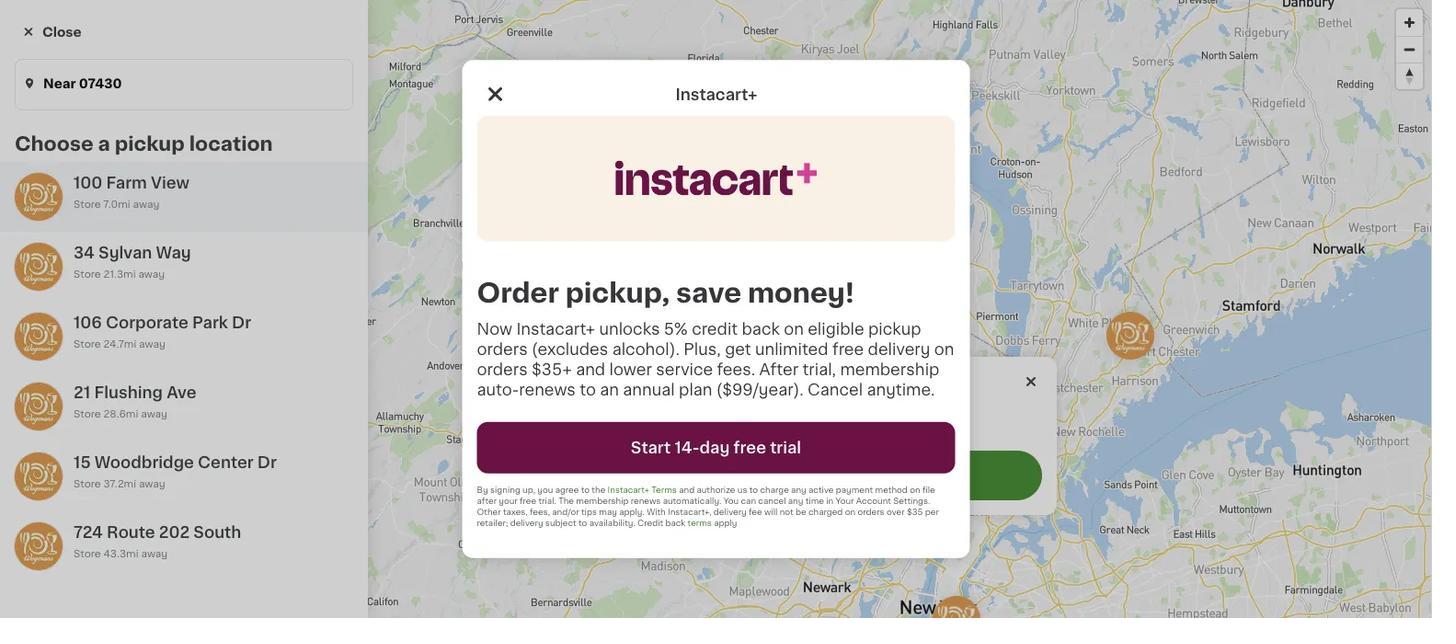Task type: describe. For each thing, give the bounding box(es) containing it.
1 vertical spatial any
[[788, 497, 804, 505]]

fruit
[[338, 169, 385, 188]]

many down bag
[[1267, 463, 1296, 473]]

6
[[1097, 383, 1110, 403]]

instacart logo image
[[63, 90, 173, 112]]

shop link
[[11, 348, 224, 385]]

add button for wegmans honeycrisp apples, bagged
[[1319, 232, 1390, 265]]

48 inside the wegmans honeycrisp apples, bagged 48 oz bag
[[1249, 444, 1262, 454]]

save inside dialog
[[676, 280, 742, 306]]

get
[[552, 572, 582, 588]]

add for wegmans organic honeycrisp apples
[[706, 242, 733, 255]]

view more button for fresh fruit
[[1196, 160, 1293, 197]]

wegmans for wegmans 100 farm view store 7.0mi away
[[822, 374, 902, 390]]

you
[[538, 486, 553, 494]]

view inside popup button
[[1110, 94, 1144, 108]]

vegetables
[[338, 537, 453, 556]]

19
[[1274, 384, 1286, 394]]

$3.49
[[762, 444, 792, 454]]

pickup locations list region
[[0, 0, 368, 618]]

in down bag
[[1299, 463, 1308, 473]]

bee
[[871, 408, 896, 421]]

tips
[[582, 508, 597, 516]]

organic inside wegmans organic honeycrisp apples $4.59 / lb about 0.46 lb each
[[668, 408, 719, 421]]

higher than in-store prices link
[[42, 267, 193, 282]]

next
[[719, 572, 756, 588]]

on left the every
[[706, 25, 726, 41]]

/ for sugar
[[795, 444, 799, 454]]

100 farm view store 7.0mi away
[[74, 175, 189, 209]]

stock up signing
[[500, 463, 529, 473]]

instacart+ inside now instacart+ unlocks 5% credit back on eligible pickup orders (excludes alcohol). plus, get unlimited free delivery on orders $35+ and lower service fees. after trial, membership auto-renews to an annual plan ($99/year). cancel anytime.
[[517, 321, 595, 337]]

0 vertical spatial any
[[791, 486, 807, 494]]

in-
[[106, 269, 120, 279]]

than
[[80, 269, 103, 279]]

other
[[477, 508, 501, 516]]

free inside by signing up, you agree to the instacart+ terms and authorize us to charge any active payment method on file after your free trial. the membership renews automatically. you can cancel any time in your account settings. other taxes, fees, and/or tips may apply. with instacart+, delivery fee will not be charged on orders over $35 per retailer; delivery subject to availability. credit back terms apply
[[520, 497, 537, 505]]

may
[[599, 508, 617, 516]]

with
[[647, 508, 666, 516]]

in inside by signing up, you agree to the instacart+ terms and authorize us to charge any active payment method on file after your free trial. the membership renews automatically. you can cancel any time in your account settings. other taxes, fees, and/or tips may apply. with instacart+, delivery fee will not be charged on orders over $35 per retailer; delivery subject to availability. credit back terms apply
[[827, 497, 834, 505]]

product group containing 1
[[762, 226, 910, 488]]

treatment tracker modal dialog
[[239, 552, 1433, 618]]

terms link
[[688, 519, 712, 527]]

stock down the wegmans honeycrisp apples, bagged 48 oz bag
[[1310, 463, 1339, 473]]

shop for shop this store
[[841, 468, 883, 484]]

up,
[[523, 486, 536, 494]]

the
[[592, 486, 606, 494]]

to right the club
[[145, 306, 156, 316]]

100 inside wegmans 100 farm view store 7.0mi away
[[822, 398, 840, 408]]

shop for shop
[[52, 360, 86, 373]]

store inside 34 sylvan way store 21.3mi away
[[74, 269, 101, 279]]

pickup
[[972, 94, 1021, 108]]

0 horizontal spatial organic
[[602, 363, 644, 373]]

$ 1 48 each (est.)
[[766, 382, 884, 403]]

100% satisfaction guarantee button
[[29, 282, 206, 300]]

fees,
[[530, 508, 550, 516]]

$35
[[907, 508, 923, 516]]

pickup inside now instacart+ unlocks 5% credit back on eligible pickup orders (excludes alcohol). plus, get unlimited free delivery on orders $35+ and lower service fees. after trial, membership auto-renews to an annual plan ($99/year). cancel anytime.
[[869, 321, 922, 337]]

buy it again link
[[11, 385, 224, 421]]

start 14-day free trial button
[[477, 422, 956, 474]]

lower
[[610, 362, 652, 377]]

$ 9 19
[[1252, 383, 1286, 403]]

orders inside treatment tracker modal dialog
[[773, 572, 827, 588]]

lb up 0.42
[[802, 444, 811, 454]]

back inside now instacart+ unlocks 5% credit back on eligible pickup orders (excludes alcohol). plus, get unlimited free delivery on orders $35+ and lower service fees. after trial, membership auto-renews to an annual plan ($99/year). cancel anytime.
[[742, 321, 780, 337]]

away inside 21 flushing ave store 28.6mi away
[[141, 409, 167, 419]]

add inside treatment tracker modal dialog
[[841, 572, 872, 588]]

view more for fruit
[[1203, 172, 1273, 185]]

service type group
[[727, 83, 921, 120]]

many up 'by'
[[457, 463, 486, 473]]

in inside $ 3 cantaloupes 1 each many in stock
[[974, 444, 984, 454]]

many down 0.46
[[619, 477, 648, 487]]

5% inside now instacart+ unlocks 5% credit back on eligible pickup orders (excludes alcohol). plus, get unlimited free delivery on orders $35+ and lower service fees. after trial, membership auto-renews to an annual plan ($99/year). cancel anytime.
[[664, 321, 688, 337]]

0 horizontal spatial 5%
[[583, 25, 607, 41]]

delivery inside now instacart+ unlocks 5% credit back on eligible pickup orders (excludes alcohol). plus, get unlimited free delivery on orders $35+ and lower service fees. after trial, membership auto-renews to an annual plan ($99/year). cancel anytime.
[[868, 342, 931, 357]]

wegmans logo image
[[77, 160, 158, 241]]

add for cantaloupes
[[1030, 242, 1057, 255]]

store inside 15 woodbridge center dr store 37.2mi away
[[74, 479, 101, 489]]

center
[[198, 455, 254, 471]]

to right us
[[750, 486, 758, 494]]

1 inside wegmans pineapple, extra sweet 1 each
[[438, 444, 442, 454]]

100 inside popup button
[[1042, 94, 1068, 108]]

0 vertical spatial eligible
[[779, 25, 838, 41]]

wegmans gala apples, bagged button
[[276, 226, 423, 479]]

$ inside $ 3 cantaloupes 1 each many in stock
[[928, 384, 935, 394]]

$ for 3
[[442, 384, 449, 394]]

item carousel region containing fresh vegetables
[[276, 528, 1396, 618]]

away inside 100 farm view store 7.0mi away
[[133, 199, 159, 209]]

store inside 724 route 202 south store 43.3mi away
[[74, 549, 101, 559]]

eligible inside now instacart+ unlocks 5% credit back on eligible pickup orders (excludes alcohol). plus, get unlimited free delivery on orders $35+ and lower service fees. after trial, membership auto-renews to an annual plan ($99/year). cancel anytime.
[[808, 321, 865, 337]]

$ 6 89
[[1090, 383, 1126, 403]]

2 horizontal spatial instacart+
[[676, 87, 758, 103]]

map region
[[368, 0, 1433, 618]]

qualify.
[[954, 572, 1011, 588]]

a
[[98, 134, 110, 153]]

3 for cantaloupes
[[935, 383, 948, 403]]

28.6mi
[[103, 409, 138, 419]]

agree
[[555, 486, 579, 494]]

on up unlimited
[[784, 321, 804, 337]]

in up 'by'
[[488, 463, 498, 473]]

add button for wegmans pineapple, extra sweet
[[509, 232, 580, 265]]

recipes
[[22, 499, 76, 512]]

lb up 0.46
[[640, 444, 650, 454]]

order
[[477, 280, 559, 306]]

start 14-day free trial
[[631, 440, 802, 456]]

many in stock for 9
[[1267, 463, 1339, 473]]

delivery down taxes,
[[510, 519, 543, 527]]

oz inside raspberries 12 oz container
[[1100, 426, 1112, 436]]

13
[[625, 384, 636, 394]]

bagged for honeycrisp
[[1300, 426, 1351, 439]]

wegmans for wegmans gala apples, bagged
[[276, 408, 340, 421]]

14-
[[675, 440, 700, 456]]

ready by 11:20am
[[1186, 94, 1313, 108]]

about for organic
[[600, 459, 631, 469]]

higher than in-store prices
[[42, 269, 182, 279]]

view more button for fresh vegetables
[[1196, 528, 1293, 565]]

honeycrisp inside wegmans organic honeycrisp apples $4.59 / lb about 0.46 lb each
[[600, 426, 675, 439]]

48 inside $ 1 48 each (est.)
[[783, 384, 797, 394]]

$2.13 each (estimated) element
[[600, 381, 748, 405]]

ready by 11:20am link
[[1156, 90, 1313, 112]]

add button for raspberries
[[1157, 232, 1228, 265]]

37.2mi
[[103, 479, 136, 489]]

route
[[107, 525, 155, 541]]

be
[[796, 508, 807, 516]]

free right "try"
[[1040, 27, 1067, 40]]

each inside wegmans organic honeycrisp apples $4.59 / lb about 0.46 lb each
[[671, 459, 696, 469]]

21
[[74, 385, 90, 401]]

fresh for fresh vegetables
[[276, 537, 333, 556]]

unlimited
[[755, 342, 829, 357]]

15 woodbridge center dr store 37.2mi away
[[74, 455, 277, 489]]

delivery inside treatment tracker modal dialog
[[623, 572, 690, 588]]

orders down now
[[477, 342, 528, 357]]

method
[[876, 486, 908, 494]]

add for wegmans honeycrisp apples, bagged
[[1354, 242, 1381, 255]]

view more for vegetables
[[1203, 540, 1273, 553]]

21 flushing ave store 28.6mi away
[[74, 385, 197, 419]]

product group containing 2
[[600, 226, 748, 493]]

apply.
[[619, 508, 645, 516]]

each inside $ 1 48 each (est.)
[[805, 382, 841, 397]]

oz inside the wegmans honeycrisp apples, bagged 48 oz bag
[[1265, 444, 1277, 454]]

every
[[730, 25, 775, 41]]

close button
[[15, 15, 89, 52]]

0 horizontal spatial store
[[120, 269, 147, 279]]

per
[[925, 508, 939, 516]]

delivery down you
[[714, 508, 747, 516]]

fresh for fresh fruit
[[276, 169, 333, 188]]

on up anytime.
[[935, 342, 955, 357]]

raspberries 12 oz container
[[1086, 408, 1164, 436]]

try free
[[1016, 27, 1067, 40]]

apples, for wegmans honeycrisp apples, bagged 48 oz bag
[[1249, 426, 1297, 439]]

anytime.
[[867, 382, 935, 398]]

0 horizontal spatial credit
[[611, 25, 659, 41]]

wegmans 100 farm view dialog dialog
[[748, 357, 1057, 515]]

park
[[192, 315, 228, 331]]

store inside wegmans 100 farm view store 7.0mi away
[[822, 416, 849, 426]]

settings.
[[894, 497, 931, 505]]

flushing
[[94, 385, 163, 401]]

time
[[806, 497, 824, 505]]

add shoppers club to save
[[41, 306, 182, 316]]

the
[[559, 497, 574, 505]]

724 route 202 south store 43.3mi away
[[74, 525, 241, 559]]

free inside now instacart+ unlocks 5% credit back on eligible pickup orders (excludes alcohol). plus, get unlimited free delivery on orders $35+ and lower service fees. after trial, membership auto-renews to an annual plan ($99/year). cancel anytime.
[[833, 342, 864, 357]]

add button for wegmans gala apples, bagged
[[347, 232, 418, 265]]

satisfaction
[[77, 288, 139, 298]]

trial.
[[539, 497, 557, 505]]

cantaloupes
[[924, 408, 1007, 421]]

instacart+ inside by signing up, you agree to the instacart+ terms and authorize us to charge any active payment method on file after your free trial. the membership renews automatically. you can cancel any time in your account settings. other taxes, fees, and/or tips may apply. with instacart+, delivery fee will not be charged on orders over $35 per retailer; delivery subject to availability. credit back terms apply
[[608, 486, 650, 494]]

produce
[[22, 534, 78, 547]]

automatically.
[[663, 497, 722, 505]]

order pickup, save money! dialog
[[462, 60, 970, 558]]

order!
[[900, 25, 950, 41]]

order pickup, save money!
[[477, 280, 855, 306]]

unlocks
[[599, 321, 660, 337]]

farm inside popup button
[[1071, 94, 1107, 108]]

choose a pickup location element
[[0, 162, 368, 582]]

pickup at 100 farm view button
[[943, 75, 1144, 127]]

recipes link
[[11, 488, 224, 523]]

$ for 9
[[1252, 384, 1259, 394]]

bag
[[1279, 444, 1299, 454]]

free inside treatment tracker modal dialog
[[586, 572, 620, 588]]

to down tips
[[579, 519, 587, 527]]

fresh fruit
[[276, 169, 385, 188]]

apples for sugar
[[762, 426, 807, 439]]

south
[[194, 525, 241, 541]]

each inside $ 3 cantaloupes 1 each many in stock
[[931, 426, 957, 436]]

zoom out image
[[1397, 37, 1423, 63]]

dairy
[[22, 569, 58, 582]]

add for raspberries
[[1192, 242, 1219, 255]]

view inside wegmans 100 farm view store 7.0mi away
[[872, 398, 897, 408]]

shoppers
[[65, 306, 115, 316]]

away inside 106 corporate park dr store 24.7mi away
[[139, 339, 165, 349]]

to inside treatment tracker modal dialog
[[933, 572, 950, 588]]

choose
[[15, 134, 94, 153]]

wegmans 100 farm view marker image
[[870, 276, 936, 342]]

fresh vegetables
[[276, 537, 453, 556]]

0
[[1382, 95, 1391, 108]]



Task type: locate. For each thing, give the bounding box(es) containing it.
0 vertical spatial farm
[[1071, 94, 1107, 108]]

bagged inside the wegmans honeycrisp apples, bagged 48 oz bag
[[1300, 426, 1351, 439]]

wegmans inside wegmans sugar bee apples $3.49 / lb about 0.42 lb each
[[762, 408, 827, 421]]

apples inside wegmans organic honeycrisp apples $4.59 / lb about 0.46 lb each
[[678, 426, 723, 439]]

at
[[1025, 94, 1039, 108]]

$1.48 each (estimated) element
[[762, 381, 910, 405]]

each down 14-
[[671, 459, 696, 469]]

100 down cancel
[[822, 398, 840, 408]]

1 inside $ 3 cantaloupes 1 each many in stock
[[924, 426, 929, 436]]

3 inside treatment tracker modal dialog
[[759, 572, 770, 588]]

wegmans for wegmans honeycrisp apples, bagged 48 oz bag
[[1249, 408, 1313, 421]]

money!
[[748, 280, 855, 306]]

pickup
[[842, 25, 897, 41], [115, 134, 185, 153], [869, 321, 922, 337]]

5% right earn
[[583, 25, 607, 41]]

1 vertical spatial organic
[[668, 408, 719, 421]]

renews inside now instacart+ unlocks 5% credit back on eligible pickup orders (excludes alcohol). plus, get unlimited free delivery on orders $35+ and lower service fees. after trial, membership auto-renews to an annual plan ($99/year). cancel anytime.
[[519, 382, 576, 398]]

each inside wegmans sugar bee apples $3.49 / lb about 0.42 lb each
[[833, 459, 858, 469]]

$ inside $ 9 19
[[1252, 384, 1259, 394]]

view inside 100 farm view store 7.0mi away
[[151, 175, 189, 191]]

away up sylvan
[[133, 199, 159, 209]]

sylvan
[[98, 245, 152, 261]]

6 add button from the left
[[1157, 232, 1228, 265]]

oz right 12
[[1100, 426, 1112, 436]]

express icon image
[[344, 18, 528, 48]]

$3.49 element
[[276, 381, 423, 405]]

1 vertical spatial renews
[[631, 497, 661, 505]]

0.46
[[634, 459, 657, 469]]

apples, for wegmans gala apples, bagged
[[276, 426, 324, 439]]

renews inside by signing up, you agree to the instacart+ terms and authorize us to charge any active payment method on file after your free trial. the membership renews automatically. you can cancel any time in your account settings. other taxes, fees, and/or tips may apply. with instacart+, delivery fee will not be charged on orders over $35 per retailer; delivery subject to availability. credit back terms apply
[[631, 497, 661, 505]]

1 horizontal spatial dr
[[258, 455, 277, 471]]

0 vertical spatial instacart+
[[676, 87, 758, 103]]

1 fresh from the top
[[276, 169, 333, 188]]

0 horizontal spatial 7.0mi
[[103, 199, 130, 209]]

0 vertical spatial credit
[[611, 25, 659, 41]]

/ up 0.42
[[795, 444, 799, 454]]

2 about from the left
[[762, 459, 793, 469]]

back left the every
[[662, 25, 702, 41]]

away inside 15 woodbridge center dr store 37.2mi away
[[139, 479, 165, 489]]

prices
[[149, 269, 182, 279]]

wegmans pineapple, extra sweet 1 each
[[438, 408, 574, 454]]

many down cantaloupes
[[943, 444, 972, 454]]

and up automatically.
[[679, 486, 695, 494]]

orders down 'account'
[[858, 508, 885, 516]]

5 add button from the left
[[995, 232, 1066, 265]]

membership up anytime.
[[840, 362, 940, 377]]

on up settings.
[[910, 486, 921, 494]]

0 horizontal spatial about
[[600, 459, 631, 469]]

sponsored badge image
[[762, 473, 818, 483]]

0 vertical spatial 5%
[[583, 25, 607, 41]]

sugar
[[830, 408, 867, 421]]

fresh right south
[[276, 537, 333, 556]]

2 horizontal spatial 3
[[935, 383, 948, 403]]

eggs
[[75, 569, 108, 582]]

$ for 2
[[604, 384, 611, 394]]

oz left bag
[[1265, 444, 1277, 454]]

pickup up anytime.
[[869, 321, 922, 337]]

1 down extra
[[438, 444, 442, 454]]

dr right the "center"
[[258, 455, 277, 471]]

$ 3 09
[[442, 383, 477, 403]]

1 horizontal spatial honeycrisp
[[1316, 408, 1391, 421]]

eligible right the every
[[779, 25, 838, 41]]

many in stock down 0.46
[[619, 477, 691, 487]]

48 down "after"
[[783, 384, 797, 394]]

try
[[1016, 27, 1037, 40]]

2 apples, from the left
[[1249, 426, 1297, 439]]

1 vertical spatial shop
[[841, 468, 883, 484]]

0 horizontal spatial honeycrisp
[[600, 426, 675, 439]]

dairy & eggs link
[[11, 558, 224, 593]]

wegmans organic honeycrisp apples $4.59 / lb about 0.46 lb each
[[600, 408, 723, 469]]

/ inside wegmans organic honeycrisp apples $4.59 / lb about 0.46 lb each
[[633, 444, 638, 454]]

in down 0.46
[[650, 477, 660, 487]]

gala
[[344, 408, 373, 421]]

48 left bag
[[1249, 444, 1262, 454]]

to inside now instacart+ unlocks 5% credit back on eligible pickup orders (excludes alcohol). plus, get unlimited free delivery on orders $35+ and lower service fees. after trial, membership auto-renews to an annual plan ($99/year). cancel anytime.
[[580, 382, 596, 398]]

dr inside 15 woodbridge center dr store 37.2mi away
[[258, 455, 277, 471]]

1 horizontal spatial /
[[795, 444, 799, 454]]

6 $ from the left
[[1252, 384, 1259, 394]]

back up get
[[742, 321, 780, 337]]

back inside by signing up, you agree to the instacart+ terms and authorize us to charge any active payment method on file after your free trial. the membership renews automatically. you can cancel any time in your account settings. other taxes, fees, and/or tips may apply. with instacart+, delivery fee will not be charged on orders over $35 per retailer; delivery subject to availability. credit back terms apply
[[666, 519, 686, 527]]

free down up,
[[520, 497, 537, 505]]

3 right next on the right
[[759, 572, 770, 588]]

to left the
[[581, 486, 590, 494]]

1 vertical spatial 7.0mi
[[851, 416, 878, 426]]

/ up 0.46
[[633, 444, 638, 454]]

free right get at the bottom left of page
[[586, 572, 620, 588]]

1 bagged from the left
[[328, 426, 378, 439]]

membership inside now instacart+ unlocks 5% credit back on eligible pickup orders (excludes alcohol). plus, get unlimited free delivery on orders $35+ and lower service fees. after trial, membership auto-renews to an annual plan ($99/year). cancel anytime.
[[840, 362, 940, 377]]

honeycrisp inside the wegmans honeycrisp apples, bagged 48 oz bag
[[1316, 408, 1391, 421]]

1 horizontal spatial 100
[[822, 398, 840, 408]]

0 horizontal spatial shop
[[52, 360, 86, 373]]

renews
[[519, 382, 576, 398], [631, 497, 661, 505]]

farm right at
[[1071, 94, 1107, 108]]

100 inside 100 farm view store 7.0mi away
[[74, 175, 102, 191]]

earn
[[542, 25, 579, 41]]

0 vertical spatial pickup
[[842, 25, 897, 41]]

1 horizontal spatial shop
[[841, 468, 883, 484]]

1 item carousel region from the top
[[276, 160, 1396, 513]]

fees.
[[717, 362, 756, 377]]

2 horizontal spatial 1
[[924, 426, 929, 436]]

202
[[159, 525, 190, 541]]

store down 21
[[74, 409, 101, 419]]

main content containing fresh fruit
[[239, 138, 1433, 618]]

2 bagged from the left
[[1300, 426, 1351, 439]]

terms
[[688, 519, 712, 527]]

0 vertical spatial organic
[[602, 363, 644, 373]]

1 view more button from the top
[[1196, 160, 1293, 197]]

wegmans down $ 9 19
[[1249, 408, 1313, 421]]

100 down a
[[74, 175, 102, 191]]

lb right 0.46
[[659, 459, 669, 469]]

and up an
[[576, 362, 606, 377]]

1 horizontal spatial apples
[[762, 426, 807, 439]]

7.0mi inside 100 farm view store 7.0mi away
[[103, 199, 130, 209]]

wegmans down $ 2 13
[[600, 408, 665, 421]]

stock inside $ 3 cantaloupes 1 each many in stock
[[986, 444, 1015, 454]]

away
[[133, 199, 159, 209], [138, 269, 165, 279], [139, 339, 165, 349], [141, 409, 167, 419], [881, 416, 908, 426], [139, 479, 165, 489], [141, 549, 168, 559]]

store down the 724 on the bottom
[[74, 549, 101, 559]]

1 vertical spatial and
[[679, 486, 695, 494]]

9
[[1259, 383, 1272, 403]]

delivery
[[868, 342, 931, 357], [714, 508, 747, 516], [510, 519, 543, 527], [623, 572, 690, 588]]

1 vertical spatial farm
[[106, 175, 147, 191]]

0 vertical spatial membership
[[840, 362, 940, 377]]

farm inside wegmans 100 farm view store 7.0mi away
[[843, 398, 869, 408]]

3 $ from the left
[[928, 384, 935, 394]]

about for sugar
[[762, 459, 793, 469]]

0 vertical spatial renews
[[519, 382, 576, 398]]

away inside 724 route 202 south store 43.3mi away
[[141, 549, 168, 559]]

product group
[[276, 226, 423, 479], [438, 226, 585, 479], [600, 226, 748, 493], [762, 226, 910, 488], [924, 226, 1072, 460], [1086, 226, 1234, 438], [1249, 226, 1396, 479], [276, 594, 423, 618], [438, 594, 585, 618], [600, 594, 748, 618], [762, 594, 910, 618], [924, 594, 1072, 618], [1086, 594, 1234, 618], [1249, 594, 1396, 618]]

payment
[[836, 486, 873, 494]]

away down corporate
[[139, 339, 165, 349]]

more button
[[1026, 565, 1098, 594]]

wegmans inside wegmans 100 farm view store 7.0mi away
[[822, 374, 902, 390]]

renews down the instacart+ terms link
[[631, 497, 661, 505]]

1 (est.) from the left
[[684, 382, 723, 397]]

0 horizontal spatial apples
[[678, 426, 723, 439]]

2 vertical spatial instacart+
[[608, 486, 650, 494]]

0 horizontal spatial save
[[158, 306, 182, 316]]

1 $ from the left
[[442, 384, 449, 394]]

48
[[783, 384, 797, 394], [1249, 444, 1262, 454]]

more for fresh fruit
[[1238, 172, 1273, 185]]

2 vertical spatial farm
[[843, 398, 869, 408]]

stock down cantaloupes
[[986, 444, 1015, 454]]

credit
[[611, 25, 659, 41], [692, 321, 738, 337]]

4 add button from the left
[[833, 232, 904, 265]]

each down trial,
[[805, 382, 841, 397]]

0 vertical spatial oz
[[1100, 426, 1112, 436]]

wegmans for wegmans pineapple, extra sweet 1 each
[[438, 408, 503, 421]]

3 add button from the left
[[671, 232, 742, 265]]

0 horizontal spatial /
[[633, 444, 638, 454]]

1 apples, from the left
[[276, 426, 324, 439]]

1 vertical spatial 100
[[74, 175, 102, 191]]

any down sponsored badge "image"
[[791, 486, 807, 494]]

away inside wegmans 100 farm view store 7.0mi away
[[881, 416, 908, 426]]

apples
[[678, 426, 723, 439], [762, 426, 807, 439]]

dr for 106 corporate park dr
[[232, 315, 251, 331]]

oz
[[1100, 426, 1112, 436], [1265, 444, 1277, 454]]

dr for 15 woodbridge center dr
[[258, 455, 277, 471]]

many in stock up 'by'
[[457, 463, 529, 473]]

back down instacart+, at the left bottom
[[666, 519, 686, 527]]

about inside wegmans sugar bee apples $3.49 / lb about 0.42 lb each
[[762, 459, 793, 469]]

2 view more from the top
[[1203, 540, 1273, 553]]

1 vertical spatial 48
[[1249, 444, 1262, 454]]

shop inside button
[[841, 468, 883, 484]]

/ for organic
[[633, 444, 638, 454]]

product group containing 9
[[1249, 226, 1396, 479]]

store up "34"
[[74, 199, 101, 209]]

1 about from the left
[[600, 459, 631, 469]]

7 add button from the left
[[1319, 232, 1390, 265]]

credit inside now instacart+ unlocks 5% credit back on eligible pickup orders (excludes alcohol). plus, get unlimited free delivery on orders $35+ and lower service fees. after trial, membership auto-renews to an annual plan ($99/year). cancel anytime.
[[692, 321, 738, 337]]

on down "your"
[[845, 508, 856, 516]]

apples, down $3.49 element
[[276, 426, 324, 439]]

1 horizontal spatial apples,
[[1249, 426, 1297, 439]]

eligible up trial,
[[808, 321, 865, 337]]

location
[[189, 134, 273, 153]]

eligible
[[779, 25, 838, 41], [808, 321, 865, 337]]

to right $10.00
[[933, 572, 950, 588]]

and inside now instacart+ unlocks 5% credit back on eligible pickup orders (excludes alcohol). plus, get unlimited free delivery on orders $35+ and lower service fees. after trial, membership auto-renews to an annual plan ($99/year). cancel anytime.
[[576, 362, 606, 377]]

wegmans 106 corporate park dr marker image
[[1107, 312, 1155, 360]]

$35+
[[532, 362, 572, 377]]

apples, up bag
[[1249, 426, 1297, 439]]

dr right park
[[232, 315, 251, 331]]

product group containing 6
[[1086, 226, 1234, 438]]

100%
[[47, 288, 75, 298]]

0 vertical spatial item carousel region
[[276, 160, 1396, 513]]

2 horizontal spatial many in stock
[[1267, 463, 1339, 473]]

0 vertical spatial fresh
[[276, 169, 333, 188]]

1 vertical spatial instacart+
[[517, 321, 595, 337]]

1 down "after"
[[773, 383, 781, 403]]

2 horizontal spatial farm
[[1071, 94, 1107, 108]]

$ down "after"
[[766, 384, 773, 394]]

($99/year).
[[717, 382, 804, 398]]

apples for organic
[[678, 426, 723, 439]]

wegmans inside the wegmans honeycrisp apples, bagged 48 oz bag
[[1249, 408, 1313, 421]]

credit up plus,
[[692, 321, 738, 337]]

store
[[120, 269, 147, 279], [922, 468, 965, 484]]

dr inside 106 corporate park dr store 24.7mi away
[[232, 315, 251, 331]]

availability.
[[589, 519, 636, 527]]

1 vertical spatial credit
[[692, 321, 738, 337]]

signing
[[490, 486, 521, 494]]

apply
[[714, 519, 737, 527]]

charged
[[809, 508, 843, 516]]

(est.) inside $2.13 each (estimated) element
[[684, 382, 723, 397]]

higher
[[42, 269, 77, 279]]

0 horizontal spatial (est.)
[[684, 382, 723, 397]]

store inside 106 corporate park dr store 24.7mi away
[[74, 339, 101, 349]]

extra
[[438, 426, 471, 439]]

apples, inside wegmans gala apples, bagged
[[276, 426, 324, 439]]

1 vertical spatial oz
[[1265, 444, 1277, 454]]

0 horizontal spatial farm
[[106, 175, 147, 191]]

store
[[74, 199, 101, 209], [74, 269, 101, 279], [74, 339, 101, 349], [74, 409, 101, 419], [822, 416, 849, 426], [74, 479, 101, 489], [74, 549, 101, 559]]

farm down cancel
[[843, 398, 869, 408]]

2 fresh from the top
[[276, 537, 333, 556]]

0 horizontal spatial 100
[[74, 175, 102, 191]]

many inside $ 3 cantaloupes 1 each many in stock
[[943, 444, 972, 454]]

1 vertical spatial view more button
[[1196, 528, 1293, 565]]

0 horizontal spatial bagged
[[328, 426, 378, 439]]

2 (est.) from the left
[[845, 382, 884, 397]]

1 apples from the left
[[678, 426, 723, 439]]

club
[[118, 306, 142, 316]]

orders inside by signing up, you agree to the instacart+ terms and authorize us to charge any active payment method on file after your free trial. the membership renews automatically. you can cancel any time in your account settings. other taxes, fees, and/or tips may apply. with instacart+, delivery fee will not be charged on orders over $35 per retailer; delivery subject to availability. credit back terms apply
[[858, 508, 885, 516]]

to left an
[[580, 382, 596, 398]]

and/or
[[552, 508, 579, 516]]

any up be
[[788, 497, 804, 505]]

fresh
[[276, 169, 333, 188], [276, 537, 333, 556]]

delivery up anytime.
[[868, 342, 931, 357]]

to
[[145, 306, 156, 316], [580, 382, 596, 398], [581, 486, 590, 494], [750, 486, 758, 494], [579, 519, 587, 527], [933, 572, 950, 588]]

/ inside wegmans sugar bee apples $3.49 / lb about 0.42 lb each
[[795, 444, 799, 454]]

pickup at 100 farm view
[[972, 94, 1144, 108]]

None search field
[[263, 75, 703, 127]]

1 horizontal spatial many in stock
[[619, 477, 691, 487]]

more for fresh vegetables
[[1238, 540, 1273, 553]]

5 $ from the left
[[766, 384, 773, 394]]

save up plus,
[[676, 280, 742, 306]]

0 vertical spatial back
[[662, 25, 702, 41]]

item carousel region containing fresh fruit
[[276, 160, 1396, 513]]

view more
[[1203, 172, 1273, 185], [1203, 540, 1273, 553]]

view more button
[[1196, 160, 1293, 197], [1196, 528, 1293, 565]]

1 horizontal spatial 3
[[759, 572, 770, 588]]

pickup inside "region"
[[115, 134, 185, 153]]

2 item carousel region from the top
[[276, 528, 1396, 618]]

zoom in image
[[1397, 9, 1423, 36]]

pineapple,
[[506, 408, 574, 421]]

106
[[74, 315, 102, 331]]

0 vertical spatial view more
[[1203, 172, 1273, 185]]

store down 15
[[74, 479, 101, 489]]

1 vertical spatial fresh
[[276, 537, 333, 556]]

wegmans for wegmans
[[84, 248, 150, 260]]

by
[[477, 486, 488, 494]]

wegmans inside wegmans organic honeycrisp apples $4.59 / lb about 0.46 lb each
[[600, 408, 665, 421]]

shop
[[52, 360, 86, 373], [841, 468, 883, 484]]

in
[[974, 444, 984, 454], [488, 463, 498, 473], [1299, 463, 1308, 473], [650, 477, 660, 487], [827, 497, 834, 505]]

on inside treatment tracker modal dialog
[[694, 572, 715, 588]]

about down $3.49
[[762, 459, 793, 469]]

farm inside 100 farm view store 7.0mi away
[[106, 175, 147, 191]]

add for wegmans gala apples, bagged
[[382, 242, 409, 255]]

wegmans honeycrisp apples, bagged 48 oz bag
[[1249, 408, 1391, 454]]

0 vertical spatial shop
[[52, 360, 86, 373]]

many in stock for 3
[[457, 463, 529, 473]]

$ 3 cantaloupes 1 each many in stock
[[924, 383, 1015, 454]]

0 horizontal spatial and
[[576, 362, 606, 377]]

1 vertical spatial 1
[[924, 426, 929, 436]]

(est.) inside $ 1 48 each (est.)
[[845, 382, 884, 397]]

save down guarantee
[[158, 306, 182, 316]]

store inside 100 farm view store 7.0mi away
[[74, 199, 101, 209]]

2 add button from the left
[[509, 232, 580, 265]]

save
[[676, 280, 742, 306], [158, 306, 182, 316]]

3 for 09
[[449, 383, 461, 403]]

$ inside $ 3 09
[[442, 384, 449, 394]]

$ left 13
[[604, 384, 611, 394]]

7.0mi inside wegmans 100 farm view store 7.0mi away
[[851, 416, 878, 426]]

43.3mi
[[103, 549, 139, 559]]

0 vertical spatial and
[[576, 362, 606, 377]]

&
[[61, 569, 72, 582]]

0 vertical spatial view more button
[[1196, 160, 1293, 197]]

away inside 34 sylvan way store 21.3mi away
[[138, 269, 165, 279]]

5% up plus,
[[664, 321, 688, 337]]

on left next on the right
[[694, 572, 715, 588]]

(excludes
[[532, 342, 608, 357]]

1 horizontal spatial renews
[[631, 497, 661, 505]]

many in stock
[[457, 463, 529, 473], [1267, 463, 1339, 473], [619, 477, 691, 487]]

item carousel region
[[276, 160, 1396, 513], [276, 528, 1396, 618]]

0 horizontal spatial oz
[[1100, 426, 1112, 436]]

1 horizontal spatial store
[[922, 468, 965, 484]]

free inside start 14-day free trial button
[[734, 440, 767, 456]]

1 vertical spatial pickup
[[115, 134, 185, 153]]

each down service
[[644, 382, 680, 397]]

0 horizontal spatial 1
[[438, 444, 442, 454]]

view
[[1110, 94, 1144, 108], [1203, 172, 1235, 185], [151, 175, 189, 191], [872, 398, 897, 408], [1203, 540, 1235, 553]]

corporate
[[106, 315, 188, 331]]

0.42
[[796, 459, 818, 469]]

membership inside by signing up, you agree to the instacart+ terms and authorize us to charge any active payment method on file after your free trial. the membership renews automatically. you can cancel any time in your account settings. other taxes, fees, and/or tips may apply. with instacart+, delivery fee will not be charged on orders over $35 per retailer; delivery subject to availability. credit back terms apply
[[576, 497, 629, 505]]

each inside wegmans pineapple, extra sweet 1 each
[[445, 444, 471, 454]]

wegmans for wegmans organic honeycrisp apples $4.59 / lb about 0.46 lb each
[[600, 408, 665, 421]]

3 left 09
[[449, 383, 461, 403]]

0 horizontal spatial instacart+
[[517, 321, 595, 337]]

2 / from the left
[[795, 444, 799, 454]]

bagged inside wegmans gala apples, bagged
[[328, 426, 378, 439]]

0 vertical spatial store
[[120, 269, 147, 279]]

add for wegmans pineapple, extra sweet
[[544, 242, 571, 255]]

0 vertical spatial 1
[[773, 383, 781, 403]]

add button
[[347, 232, 418, 265], [509, 232, 580, 265], [671, 232, 742, 265], [833, 232, 904, 265], [995, 232, 1066, 265], [1157, 232, 1228, 265], [1319, 232, 1390, 265]]

wegmans up trial
[[762, 408, 827, 421]]

1 horizontal spatial 1
[[773, 383, 781, 403]]

0 vertical spatial 100
[[1042, 94, 1068, 108]]

$ inside $ 1 48 each (est.)
[[766, 384, 773, 394]]

0 horizontal spatial many in stock
[[457, 463, 529, 473]]

this
[[887, 468, 918, 484]]

shop up 21
[[52, 360, 86, 373]]

instacart+ up (excludes
[[517, 321, 595, 337]]

0 vertical spatial more
[[1238, 172, 1273, 185]]

1 vertical spatial membership
[[576, 497, 629, 505]]

apples, inside the wegmans honeycrisp apples, bagged 48 oz bag
[[1249, 426, 1297, 439]]

sweet
[[475, 426, 515, 439]]

apples inside wegmans sugar bee apples $3.49 / lb about 0.42 lb each
[[762, 426, 807, 439]]

wegmans inside wegmans gala apples, bagged
[[276, 408, 340, 421]]

away up guarantee
[[138, 269, 165, 279]]

12
[[1086, 426, 1097, 436]]

2 vertical spatial pickup
[[869, 321, 922, 337]]

1 vertical spatial more
[[1238, 540, 1273, 553]]

1 vertical spatial item carousel region
[[276, 528, 1396, 618]]

1 vertical spatial view more
[[1203, 540, 1273, 553]]

0 vertical spatial 48
[[783, 384, 797, 394]]

and inside by signing up, you agree to the instacart+ terms and authorize us to charge any active payment method on file after your free trial. the membership renews automatically. you can cancel any time in your account settings. other taxes, fees, and/or tips may apply. with instacart+, delivery fee will not be charged on orders over $35 per retailer; delivery subject to availability. credit back terms apply
[[679, 486, 695, 494]]

wegmans for wegmans sugar bee apples $3.49 / lb about 0.42 lb each
[[762, 408, 827, 421]]

wegmans down $ 3 09
[[438, 408, 503, 421]]

bagged for gala
[[328, 426, 378, 439]]

$ up cantaloupes
[[928, 384, 935, 394]]

2 more from the top
[[1238, 540, 1273, 553]]

2 apples from the left
[[762, 426, 807, 439]]

renews down $35+
[[519, 382, 576, 398]]

$ left 89 in the right of the page
[[1090, 384, 1097, 394]]

and
[[576, 362, 606, 377], [679, 486, 695, 494]]

5%
[[583, 25, 607, 41], [664, 321, 688, 337]]

store inside 21 flushing ave store 28.6mi away
[[74, 409, 101, 419]]

0 vertical spatial dr
[[232, 315, 251, 331]]

free right 'day'
[[734, 440, 767, 456]]

add shoppers club to save link
[[41, 304, 193, 318]]

1 horizontal spatial bagged
[[1300, 426, 1351, 439]]

1 horizontal spatial 7.0mi
[[851, 416, 878, 426]]

wegmans sugar bee apples $3.49 / lb about 0.42 lb each
[[762, 408, 896, 469]]

1 horizontal spatial 5%
[[664, 321, 688, 337]]

store down the '106'
[[74, 339, 101, 349]]

stock up automatically.
[[662, 477, 691, 487]]

3 inside $ 3 cantaloupes 1 each many in stock
[[935, 383, 948, 403]]

34
[[74, 245, 95, 261]]

buy it again
[[52, 397, 129, 409]]

apples up 14-
[[678, 426, 723, 439]]

1 view more from the top
[[1203, 172, 1273, 185]]

0 horizontal spatial 48
[[783, 384, 797, 394]]

organic
[[602, 363, 644, 373], [668, 408, 719, 421]]

orders left •
[[773, 572, 827, 588]]

wegmans 34 sylvan way marker image
[[626, 473, 674, 521]]

2 view more button from the top
[[1196, 528, 1293, 565]]

100 right at
[[1042, 94, 1068, 108]]

2 $ from the left
[[604, 384, 611, 394]]

1 inside $ 1 48 each (est.)
[[773, 383, 781, 403]]

1 / from the left
[[633, 444, 638, 454]]

orders up "auto-" on the left of page
[[477, 362, 528, 377]]

woodbridge
[[95, 455, 194, 471]]

1 more from the top
[[1238, 172, 1273, 185]]

wegmans up sugar
[[822, 374, 902, 390]]

1 horizontal spatial membership
[[840, 362, 940, 377]]

instacart+
[[676, 87, 758, 103], [517, 321, 595, 337], [608, 486, 650, 494]]

in down cantaloupes
[[974, 444, 984, 454]]

each (est.)
[[644, 382, 723, 397]]

2 vertical spatial 1
[[438, 444, 442, 454]]

1 horizontal spatial save
[[676, 280, 742, 306]]

$ inside $ 6 89
[[1090, 384, 1097, 394]]

1 add button from the left
[[347, 232, 418, 265]]

0 vertical spatial 7.0mi
[[103, 199, 130, 209]]

1 horizontal spatial 48
[[1249, 444, 1262, 454]]

lb right 0.42
[[821, 459, 830, 469]]

add button for wegmans organic honeycrisp apples
[[671, 232, 742, 265]]

about inside wegmans organic honeycrisp apples $4.59 / lb about 0.46 lb each
[[600, 459, 631, 469]]

product group containing add
[[276, 226, 423, 479]]

1 vertical spatial eligible
[[808, 321, 865, 337]]

$ for 6
[[1090, 384, 1097, 394]]

each down extra
[[445, 444, 471, 454]]

$ inside $ 2 13
[[604, 384, 611, 394]]

4 $ from the left
[[1090, 384, 1097, 394]]

can
[[741, 497, 756, 505]]

wegmans inside wegmans pineapple, extra sweet 1 each
[[438, 408, 503, 421]]

1 horizontal spatial farm
[[843, 398, 869, 408]]

store inside button
[[922, 468, 965, 484]]

1 horizontal spatial oz
[[1265, 444, 1277, 454]]

add button for cantaloupes
[[995, 232, 1066, 265]]

•
[[831, 572, 837, 587]]

wegmans gala apples, bagged
[[276, 408, 378, 439]]

main content
[[239, 138, 1433, 618]]

in up charged
[[827, 497, 834, 505]]

1 horizontal spatial about
[[762, 459, 793, 469]]

farm down 'choose a pickup location'
[[106, 175, 147, 191]]

$ left 19
[[1252, 384, 1259, 394]]

about
[[600, 459, 631, 469], [762, 459, 793, 469]]

start
[[631, 440, 671, 456]]

1 horizontal spatial and
[[679, 486, 695, 494]]

1 horizontal spatial credit
[[692, 321, 738, 337]]

1 horizontal spatial organic
[[668, 408, 719, 421]]

2 horizontal spatial 100
[[1042, 94, 1068, 108]]

away down 202
[[141, 549, 168, 559]]



Task type: vqa. For each thing, say whether or not it's contained in the screenshot.
Start 14-day free trial button
yes



